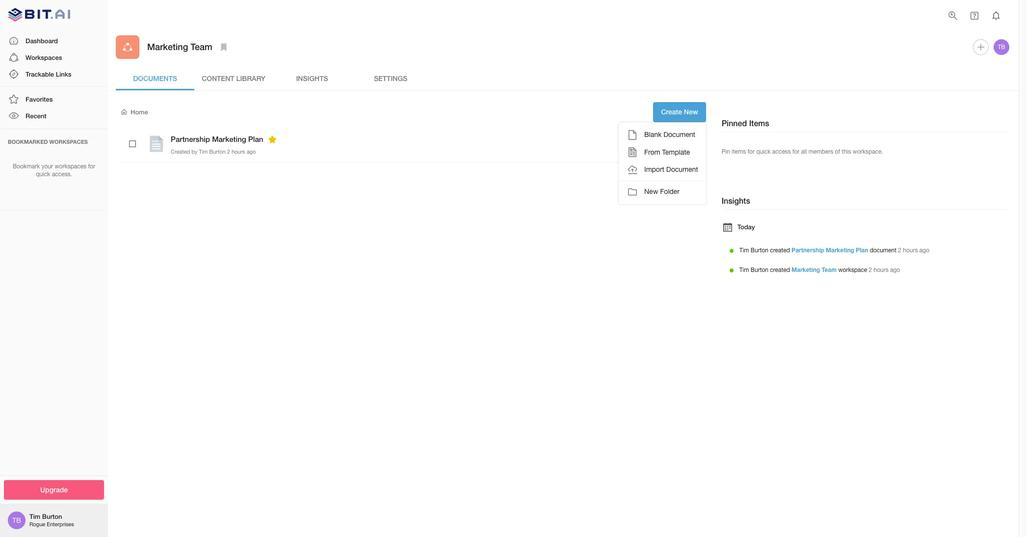 Task type: locate. For each thing, give the bounding box(es) containing it.
content library
[[202, 74, 265, 82]]

1 vertical spatial partnership
[[792, 247, 825, 254]]

1 horizontal spatial hours
[[874, 267, 889, 274]]

partnership up by at the left
[[171, 135, 210, 143]]

2 horizontal spatial hours
[[903, 247, 918, 254]]

ago down document
[[891, 267, 900, 274]]

ago down partnership marketing plan
[[247, 149, 256, 154]]

bookmark your workspaces for quick access.
[[13, 163, 95, 178]]

0 horizontal spatial ago
[[247, 149, 256, 154]]

1 vertical spatial hours
[[903, 247, 918, 254]]

members
[[809, 148, 834, 155]]

all
[[802, 148, 807, 155]]

workspaces
[[49, 138, 88, 145]]

new right create
[[684, 108, 698, 116]]

bookmarked
[[8, 138, 48, 145]]

new folder button
[[619, 183, 706, 200]]

1 horizontal spatial for
[[748, 148, 755, 155]]

1 vertical spatial insights
[[722, 196, 750, 205]]

0 horizontal spatial new
[[645, 187, 658, 195]]

for right items
[[748, 148, 755, 155]]

created inside the tim burton created marketing team workspace 2 hours ago
[[770, 267, 790, 274]]

0 vertical spatial team
[[191, 41, 212, 52]]

home link
[[120, 108, 148, 117]]

created inside the tim burton created partnership marketing plan document 2 hours ago
[[770, 247, 790, 254]]

hours inside the tim burton created partnership marketing plan document 2 hours ago
[[903, 247, 918, 254]]

from template button
[[619, 144, 706, 161]]

create new button
[[653, 102, 706, 122]]

hours right document
[[903, 247, 918, 254]]

0 horizontal spatial quick
[[36, 171, 50, 178]]

2 horizontal spatial ago
[[920, 247, 930, 254]]

import document button
[[619, 161, 706, 179]]

tb
[[998, 44, 1006, 51], [12, 516, 21, 524]]

tim inside the 'tim burton rogue enterprises'
[[29, 513, 40, 520]]

blank
[[645, 131, 662, 138]]

created up the tim burton created marketing team workspace 2 hours ago
[[770, 247, 790, 254]]

created left marketing team link at the right of the page
[[770, 267, 790, 274]]

document down the template
[[667, 166, 698, 173]]

access
[[773, 148, 791, 155]]

document up the template
[[664, 131, 696, 138]]

create new
[[661, 108, 698, 116]]

blank document
[[645, 131, 696, 138]]

2 vertical spatial hours
[[874, 267, 889, 274]]

2 right workspace
[[869, 267, 872, 274]]

from
[[645, 148, 660, 156]]

new left folder
[[645, 187, 658, 195]]

0 vertical spatial tb
[[998, 44, 1006, 51]]

tim
[[199, 149, 208, 154], [740, 247, 749, 254], [740, 267, 749, 274], [29, 513, 40, 520]]

plan
[[248, 135, 263, 143], [856, 247, 869, 254]]

for
[[748, 148, 755, 155], [793, 148, 800, 155], [88, 163, 95, 170]]

quick left access
[[757, 148, 771, 155]]

0 horizontal spatial for
[[88, 163, 95, 170]]

2 vertical spatial ago
[[891, 267, 900, 274]]

for right the workspaces
[[88, 163, 95, 170]]

tab list
[[116, 67, 1011, 90]]

for left all
[[793, 148, 800, 155]]

0 horizontal spatial hours
[[232, 149, 245, 154]]

insights
[[296, 74, 328, 82], [722, 196, 750, 205]]

0 vertical spatial new
[[684, 108, 698, 116]]

burton inside the 'tim burton rogue enterprises'
[[42, 513, 62, 520]]

created
[[171, 149, 190, 154]]

0 vertical spatial plan
[[248, 135, 263, 143]]

burton
[[209, 149, 226, 154], [751, 247, 769, 254], [751, 267, 769, 274], [42, 513, 62, 520]]

by
[[192, 149, 197, 154]]

ago inside the tim burton created partnership marketing plan document 2 hours ago
[[920, 247, 930, 254]]

from template
[[645, 148, 690, 156]]

0 vertical spatial partnership
[[171, 135, 210, 143]]

1 vertical spatial document
[[667, 166, 698, 173]]

2
[[227, 149, 230, 154], [899, 247, 902, 254], [869, 267, 872, 274]]

items
[[732, 148, 746, 155]]

partnership up marketing team link at the right of the page
[[792, 247, 825, 254]]

burton inside the tim burton created partnership marketing plan document 2 hours ago
[[751, 247, 769, 254]]

insights link
[[273, 67, 351, 90]]

2 right document
[[899, 247, 902, 254]]

plan left remove favorite 'image'
[[248, 135, 263, 143]]

2 horizontal spatial 2
[[899, 247, 902, 254]]

0 vertical spatial 2
[[227, 149, 230, 154]]

1 horizontal spatial new
[[684, 108, 698, 116]]

1 horizontal spatial tb
[[998, 44, 1006, 51]]

1 horizontal spatial plan
[[856, 247, 869, 254]]

1 horizontal spatial 2
[[869, 267, 872, 274]]

rogue
[[29, 522, 45, 527]]

partnership marketing plan
[[171, 135, 263, 143]]

partnership
[[171, 135, 210, 143], [792, 247, 825, 254]]

team
[[191, 41, 212, 52], [822, 266, 837, 274]]

hours down partnership marketing plan
[[232, 149, 245, 154]]

2 inside the tim burton created partnership marketing plan document 2 hours ago
[[899, 247, 902, 254]]

hours
[[232, 149, 245, 154], [903, 247, 918, 254], [874, 267, 889, 274]]

workspaces
[[55, 163, 86, 170]]

documents
[[133, 74, 177, 82]]

0 horizontal spatial partnership
[[171, 135, 210, 143]]

1 horizontal spatial ago
[[891, 267, 900, 274]]

marketing
[[147, 41, 188, 52], [212, 135, 246, 143], [826, 247, 855, 254], [792, 266, 820, 274]]

tim for enterprises
[[29, 513, 40, 520]]

recent
[[26, 112, 46, 120]]

1 vertical spatial created
[[770, 267, 790, 274]]

marketing up workspace
[[826, 247, 855, 254]]

quick down your
[[36, 171, 50, 178]]

quick
[[757, 148, 771, 155], [36, 171, 50, 178]]

created for marketing
[[770, 267, 790, 274]]

1 horizontal spatial quick
[[757, 148, 771, 155]]

0 vertical spatial insights
[[296, 74, 328, 82]]

ago
[[247, 149, 256, 154], [920, 247, 930, 254], [891, 267, 900, 274]]

hours inside the tim burton created marketing team workspace 2 hours ago
[[874, 267, 889, 274]]

settings
[[374, 74, 408, 82]]

workspaces button
[[0, 49, 108, 66]]

0 vertical spatial created
[[770, 247, 790, 254]]

1 created from the top
[[770, 247, 790, 254]]

document
[[664, 131, 696, 138], [667, 166, 698, 173]]

2 created from the top
[[770, 267, 790, 274]]

hours down document
[[874, 267, 889, 274]]

ago inside the tim burton created marketing team workspace 2 hours ago
[[891, 267, 900, 274]]

1 vertical spatial team
[[822, 266, 837, 274]]

1 vertical spatial quick
[[36, 171, 50, 178]]

bookmark
[[13, 163, 40, 170]]

0 vertical spatial document
[[664, 131, 696, 138]]

tb inside button
[[998, 44, 1006, 51]]

2 inside the tim burton created marketing team workspace 2 hours ago
[[869, 267, 872, 274]]

bookmarked workspaces
[[8, 138, 88, 145]]

tim burton created marketing team workspace 2 hours ago
[[740, 266, 900, 274]]

ago right document
[[920, 247, 930, 254]]

created
[[770, 247, 790, 254], [770, 267, 790, 274]]

1 vertical spatial 2
[[899, 247, 902, 254]]

0 horizontal spatial tb
[[12, 516, 21, 524]]

plan left document
[[856, 247, 869, 254]]

tim inside the tim burton created marketing team workspace 2 hours ago
[[740, 267, 749, 274]]

tim inside the tim burton created partnership marketing plan document 2 hours ago
[[740, 247, 749, 254]]

burton inside the tim burton created marketing team workspace 2 hours ago
[[751, 267, 769, 274]]

new
[[684, 108, 698, 116], [645, 187, 658, 195]]

0 vertical spatial hours
[[232, 149, 245, 154]]

marketing up documents
[[147, 41, 188, 52]]

team left bookmark image
[[191, 41, 212, 52]]

for inside the bookmark your workspaces for quick access.
[[88, 163, 95, 170]]

content library link
[[194, 67, 273, 90]]

dashboard button
[[0, 32, 108, 49]]

1 vertical spatial plan
[[856, 247, 869, 254]]

workspace.
[[853, 148, 884, 155]]

0 horizontal spatial insights
[[296, 74, 328, 82]]

0 vertical spatial quick
[[757, 148, 771, 155]]

1 vertical spatial tb
[[12, 516, 21, 524]]

tab list containing documents
[[116, 67, 1011, 90]]

2 down partnership marketing plan
[[227, 149, 230, 154]]

1 vertical spatial ago
[[920, 247, 930, 254]]

quick inside the bookmark your workspaces for quick access.
[[36, 171, 50, 178]]

links
[[56, 70, 71, 78]]

2 vertical spatial 2
[[869, 267, 872, 274]]

team down partnership marketing plan link
[[822, 266, 837, 274]]



Task type: vqa. For each thing, say whether or not it's contained in the screenshot.
tooltip
no



Task type: describe. For each thing, give the bounding box(es) containing it.
2 horizontal spatial for
[[793, 148, 800, 155]]

library
[[236, 74, 265, 82]]

created by tim burton 2 hours ago
[[171, 149, 256, 154]]

workspace
[[839, 267, 867, 274]]

burton for enterprises
[[42, 513, 62, 520]]

create
[[661, 108, 682, 116]]

today
[[738, 223, 755, 231]]

tim for partnership
[[740, 247, 749, 254]]

bookmark image
[[218, 41, 230, 53]]

upgrade button
[[4, 480, 104, 500]]

marketing team
[[147, 41, 212, 52]]

created for partnership
[[770, 247, 790, 254]]

partnership marketing plan link
[[792, 247, 869, 254]]

home
[[131, 108, 148, 116]]

marketing down partnership marketing plan link
[[792, 266, 820, 274]]

access.
[[52, 171, 72, 178]]

pinned items
[[722, 118, 770, 128]]

marketing up created by tim burton 2 hours ago
[[212, 135, 246, 143]]

recent button
[[0, 108, 108, 124]]

documents link
[[116, 67, 194, 90]]

favorites button
[[0, 91, 108, 108]]

1 horizontal spatial partnership
[[792, 247, 825, 254]]

content
[[202, 74, 234, 82]]

import
[[645, 166, 665, 173]]

0 horizontal spatial plan
[[248, 135, 263, 143]]

import document
[[645, 166, 698, 173]]

0 horizontal spatial 2
[[227, 149, 230, 154]]

tb button
[[993, 38, 1011, 56]]

favorites
[[26, 95, 53, 103]]

pinned
[[722, 118, 747, 128]]

template
[[662, 148, 690, 156]]

new folder
[[645, 187, 680, 195]]

trackable links button
[[0, 66, 108, 83]]

0 horizontal spatial team
[[191, 41, 212, 52]]

tim burton rogue enterprises
[[29, 513, 74, 527]]

1 horizontal spatial team
[[822, 266, 837, 274]]

tim burton created partnership marketing plan document 2 hours ago
[[740, 247, 930, 254]]

trackable links
[[26, 70, 71, 78]]

blank document button
[[619, 126, 706, 144]]

upgrade
[[40, 485, 68, 494]]

burton for marketing
[[751, 267, 769, 274]]

folder
[[660, 187, 680, 195]]

pin
[[722, 148, 730, 155]]

marketing team link
[[792, 266, 837, 274]]

remove favorite image
[[267, 133, 279, 145]]

your
[[42, 163, 53, 170]]

workspaces
[[26, 53, 62, 61]]

enterprises
[[47, 522, 74, 527]]

tim for marketing
[[740, 267, 749, 274]]

dashboard
[[26, 37, 58, 44]]

trackable
[[26, 70, 54, 78]]

document for import document
[[667, 166, 698, 173]]

1 vertical spatial new
[[645, 187, 658, 195]]

document for blank document
[[664, 131, 696, 138]]

document
[[870, 247, 897, 254]]

of
[[835, 148, 840, 155]]

pin items for quick access for all members of this workspace.
[[722, 148, 884, 155]]

this
[[842, 148, 851, 155]]

settings link
[[351, 67, 430, 90]]

1 horizontal spatial insights
[[722, 196, 750, 205]]

burton for partnership
[[751, 247, 769, 254]]

0 vertical spatial ago
[[247, 149, 256, 154]]

items
[[749, 118, 770, 128]]



